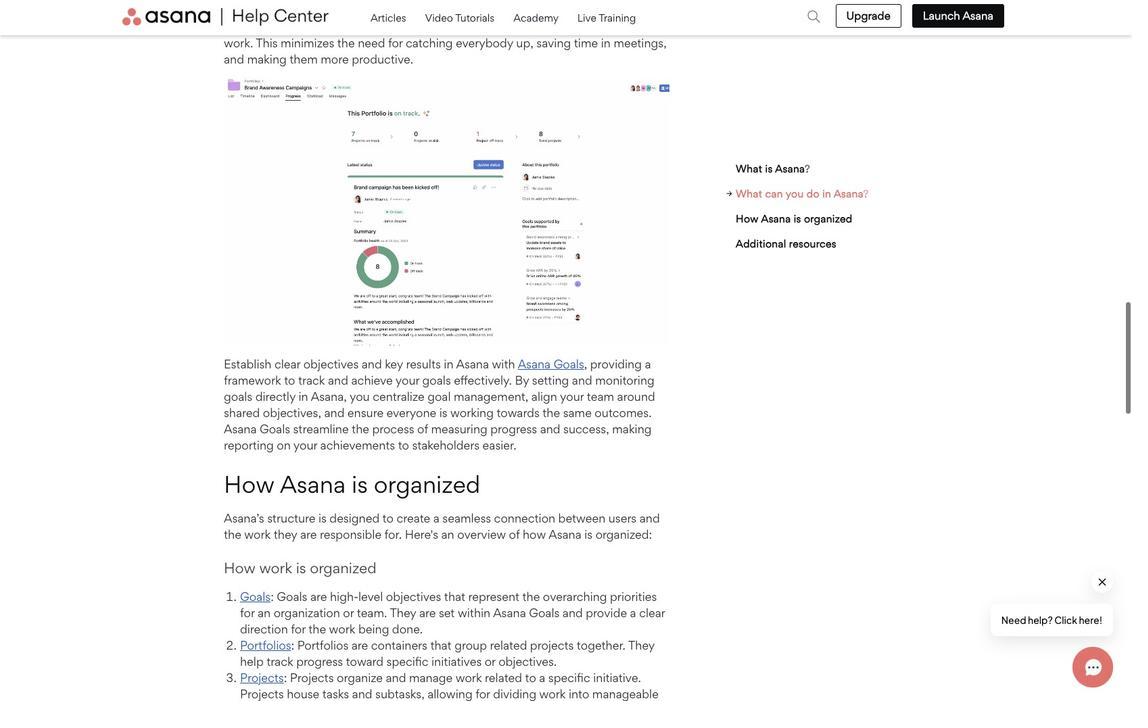 Task type: describe. For each thing, give the bounding box(es) containing it.
directly
[[255, 390, 296, 404]]

,
[[584, 357, 587, 371]]

goals up direction
[[240, 589, 271, 604]]

everyone inside that keep your team and stakeholders informed, ensuring everyone is aligned on the current status of work. this minimizes the need for catching everybody up, saving time in meetings, and making them more productive.
[[422, 20, 472, 34]]

current
[[566, 20, 605, 34]]

in inside "link"
[[823, 187, 831, 200]]

creating
[[431, 3, 475, 17]]

portfolios link
[[240, 638, 291, 652]]

video
[[425, 11, 453, 24]]

house
[[287, 687, 319, 701]]

a inside : goals are high-level objectives that represent the overarching priorities for an organization or team. they are set within asana goals and provide a clear direction for the work being done.
[[630, 606, 636, 620]]

progress inside : portfolios are containers that group related projects together. they help track progress toward specific initiatives or objectives.
[[296, 654, 343, 669]]

for inside ': projects organize and manage work related to a specific initiative. projects house tasks and subtasks, allowing for dividing work into manageabl'
[[476, 687, 490, 701]]

a inside asana's structure is designed to create a seamless connection between users and the work they are responsible for. here's an overview of how asana is organized:
[[433, 511, 440, 526]]

productive.
[[352, 52, 413, 66]]

the inside asana's structure is designed to create a seamless connection between users and the work they are responsible for. here's an overview of how asana is organized:
[[224, 528, 241, 542]]

is inside , providing a framework to track and achieve your goals effectively. by setting and monitoring goals directly in asana, you centralize goal management, align your team around shared objectives, and ensure everyone is working towards the same outcomes. asana goals streamline the process of measuring progress and success, making reporting on your achievements to stakeholders easier.
[[439, 406, 448, 420]]

1 horizontal spatial how asana is organized
[[736, 212, 853, 225]]

asana up structure
[[280, 470, 346, 499]]

working
[[451, 406, 494, 420]]

your down the streamline
[[293, 438, 317, 453]]

is inside that keep your team and stakeholders informed, ensuring everyone is aligned on the current status of work. this minimizes the need for catching everybody up, saving time in meetings, and making them more productive.
[[475, 20, 483, 34]]

providing
[[590, 357, 642, 371]]

: for projects
[[284, 671, 287, 685]]

organized inside how asana is organized link
[[804, 212, 853, 225]]

results
[[406, 357, 441, 371]]

that inside : portfolios are containers that group related projects together. they help track progress toward specific initiatives or objectives.
[[430, 638, 452, 652]]

projects down projects link
[[240, 687, 284, 701]]

share
[[224, 3, 254, 17]]

objectives,
[[263, 406, 321, 420]]

keep
[[584, 3, 610, 17]]

articles link
[[371, 8, 409, 28]]

making inside that keep your team and stakeholders informed, ensuring everyone is aligned on the current status of work. this minimizes the need for catching everybody up, saving time in meetings, and making them more productive.
[[247, 52, 287, 66]]

live
[[577, 11, 596, 24]]

setting
[[532, 373, 569, 388]]

and down organize
[[352, 687, 372, 701]]

for down organization
[[291, 622, 306, 636]]

and down work.
[[224, 52, 244, 66]]

a inside , providing a framework to track and achieve your goals effectively. by setting and monitoring goals directly in asana, you centralize goal management, align your team around shared objectives, and ensure everyone is working towards the same outcomes. asana goals streamline the process of measuring progress and success, making reporting on your achievements to stakeholders easier.
[[645, 357, 651, 371]]

monitoring
[[595, 373, 655, 388]]

is down they
[[296, 559, 306, 577]]

0 horizontal spatial asana?
[[775, 162, 810, 175]]

users
[[609, 511, 637, 526]]

of inside , providing a framework to track and achieve your goals effectively. by setting and monitoring goals directly in asana, you centralize goal management, align your team around shared objectives, and ensure everyone is working towards the same outcomes. asana goals streamline the process of measuring progress and success, making reporting on your achievements to stakeholders easier.
[[417, 422, 428, 436]]

seamless
[[443, 511, 491, 526]]

to inside ': projects organize and manage work related to a specific initiative. projects house tasks and subtasks, allowing for dividing work into manageabl'
[[525, 671, 536, 685]]

asana right launch
[[963, 9, 994, 22]]

: portfolios are containers that group related projects together. they help track progress toward specific initiatives or objectives.
[[240, 638, 655, 669]]

metrics
[[372, 3, 412, 17]]

what for what can you do in asana?
[[736, 187, 762, 200]]

progress inside , providing a framework to track and achieve your goals effectively. by setting and monitoring goals directly in asana, you centralize goal management, align your team around shared objectives, and ensure everyone is working towards the same outcomes. asana goals streamline the process of measuring progress and success, making reporting on your achievements to stakeholders easier.
[[491, 422, 537, 436]]

asana's
[[224, 511, 264, 526]]

how inside how asana is organized link
[[736, 212, 759, 225]]

achievements
[[320, 438, 395, 453]]

the down organization
[[309, 622, 326, 636]]

in inside that keep your team and stakeholders informed, ensuring everyone is aligned on the current status of work. this minimizes the need for catching everybody up, saving time in meetings, and making them more productive.
[[601, 36, 611, 50]]

upgrade link
[[836, 4, 901, 28]]

what can you do in asana? link
[[726, 181, 889, 206]]

level
[[358, 589, 383, 604]]

projects link
[[240, 671, 284, 685]]

asana's structure is designed to create a seamless connection between users and the work they are responsible for. here's an overview of how asana is organized:
[[224, 511, 660, 542]]

allowing
[[428, 687, 473, 701]]

2 vertical spatial how
[[224, 559, 256, 577]]

a inside ': projects organize and manage work related to a specific initiative. projects house tasks and subtasks, allowing for dividing work into manageabl'
[[539, 671, 545, 685]]

the right the represent
[[522, 589, 540, 604]]

0 vertical spatial clear
[[275, 357, 300, 371]]

framework
[[224, 373, 281, 388]]

upgrade
[[846, 9, 891, 22]]

work inside : goals are high-level objectives that represent the overarching priorities for an organization or team. they are set within asana goals and provide a clear direction for the work being done.
[[329, 622, 355, 636]]

overview
[[457, 528, 506, 542]]

everyone inside , providing a framework to track and achieve your goals effectively. by setting and monitoring goals directly in asana, you centralize goal management, align your team around shared objectives, and ensure everyone is working towards the same outcomes. asana goals streamline the process of measuring progress and success, making reporting on your achievements to stakeholders easier.
[[387, 406, 436, 420]]

direction
[[240, 622, 288, 636]]

being
[[358, 622, 389, 636]]

is down what can you do in asana? in the right of the page
[[794, 212, 801, 225]]

work down they
[[259, 559, 292, 577]]

towards
[[497, 406, 540, 420]]

projects up house on the left of the page
[[290, 671, 334, 685]]

done.
[[392, 622, 423, 636]]

create
[[397, 511, 430, 526]]

you inside , providing a framework to track and achieve your goals effectively. by setting and monitoring goals directly in asana, you centralize goal management, align your team around shared objectives, and ensure everyone is working towards the same outcomes. asana goals streamline the process of measuring progress and success, making reporting on your achievements to stakeholders easier.
[[350, 390, 370, 404]]

and up the asana,
[[328, 373, 348, 388]]

project
[[257, 3, 296, 17]]

ensure
[[348, 406, 384, 420]]

to down the process
[[398, 438, 409, 453]]

training
[[599, 11, 636, 24]]

key
[[385, 357, 403, 371]]

track inside , providing a framework to track and achieve your goals effectively. by setting and monitoring goals directly in asana, you centralize goal management, align your team around shared objectives, and ensure everyone is working towards the same outcomes. asana goals streamline the process of measuring progress and success, making reporting on your achievements to stakeholders easier.
[[298, 373, 325, 388]]

asana inside : goals are high-level objectives that represent the overarching priorities for an organization or team. they are set within asana goals and provide a clear direction for the work being done.
[[493, 606, 526, 620]]

clear inside : goals are high-level objectives that represent the overarching priorities for an organization or team. they are set within asana goals and provide a clear direction for the work being done.
[[639, 606, 665, 620]]

reporting
[[224, 438, 274, 453]]

group
[[455, 638, 487, 652]]

specific inside ': projects organize and manage work related to a specific initiative. projects house tasks and subtasks, allowing for dividing work into manageabl'
[[548, 671, 590, 685]]

informed,
[[318, 20, 370, 34]]

goals up organization
[[277, 589, 307, 604]]

everybody
[[456, 36, 513, 50]]

making inside , providing a framework to track and achieve your goals effectively. by setting and monitoring goals directly in asana, you centralize goal management, align your team around shared objectives, and ensure everyone is working towards the same outcomes. asana goals streamline the process of measuring progress and success, making reporting on your achievements to stakeholders easier.
[[612, 422, 652, 436]]

1 vertical spatial how asana is organized
[[224, 470, 480, 499]]

for inside that keep your team and stakeholders informed, ensuring everyone is aligned on the current status of work. this minimizes the need for catching everybody up, saving time in meetings, and making them more productive.
[[388, 36, 403, 50]]

is right structure
[[319, 511, 327, 526]]

on inside that keep your team and stakeholders informed, ensuring everyone is aligned on the current status of work. this minimizes the need for catching everybody up, saving time in meetings, and making them more productive.
[[529, 20, 543, 34]]

management,
[[454, 390, 528, 404]]

by
[[415, 3, 428, 17]]

: projects organize and manage work related to a specific initiative. projects house tasks and subtasks, allowing for dividing work into manageabl
[[240, 671, 659, 701]]

containers
[[371, 638, 427, 652]]

set
[[439, 606, 455, 620]]

more
[[321, 52, 349, 66]]

additional
[[736, 237, 786, 250]]

measuring
[[431, 422, 488, 436]]

and down ,
[[572, 373, 592, 388]]

effectively.
[[454, 373, 512, 388]]

team inside , providing a framework to track and achieve your goals effectively. by setting and monitoring goals directly in asana, you centralize goal management, align your team around shared objectives, and ensure everyone is working towards the same outcomes. asana goals streamline the process of measuring progress and success, making reporting on your achievements to stakeholders easier.
[[587, 390, 614, 404]]

work.
[[224, 36, 253, 50]]

this
[[256, 36, 278, 50]]

0 horizontal spatial status
[[478, 3, 510, 17]]

asana up effectively.
[[456, 357, 489, 371]]

toward
[[346, 654, 384, 669]]

launch asana
[[923, 9, 994, 22]]

objectives.
[[499, 654, 557, 669]]

an inside asana's structure is designed to create a seamless connection between users and the work they are responsible for. here's an overview of how asana is organized:
[[441, 528, 454, 542]]

related for for
[[485, 671, 522, 685]]

that inside that keep your team and stakeholders informed, ensuring everyone is aligned on the current status of work. this minimizes the need for catching everybody up, saving time in meetings, and making them more productive.
[[559, 3, 581, 17]]

the up saving at the top of the page
[[546, 20, 563, 34]]

is up designed
[[352, 470, 368, 499]]

around
[[617, 390, 655, 404]]

projects
[[530, 638, 574, 652]]

resources
[[789, 237, 837, 250]]

process
[[372, 422, 414, 436]]

aligned
[[486, 20, 526, 34]]

and down align at the left of page
[[540, 422, 560, 436]]

work down the initiatives
[[456, 671, 482, 685]]

high-
[[330, 589, 358, 604]]

what is asana? link
[[726, 156, 889, 181]]

provide
[[586, 606, 627, 620]]

goals link
[[240, 589, 271, 604]]

in right "results"
[[444, 357, 453, 371]]

do
[[807, 187, 820, 200]]

priorities
[[610, 589, 657, 604]]



Task type: vqa. For each thing, say whether or not it's contained in the screenshot.
the in the the Asana's structure is designed to create a seamless connection between users and the work they are responsible for. Here's an overview of how Asana is organized:
yes



Task type: locate. For each thing, give the bounding box(es) containing it.
work left being
[[329, 622, 355, 636]]

goal
[[428, 390, 451, 404]]

asana down the can
[[761, 212, 791, 225]]

on down "updates"
[[529, 20, 543, 34]]

progress up tasks
[[296, 654, 343, 669]]

subtasks,
[[375, 687, 425, 701]]

a down priorities
[[630, 606, 636, 620]]

clear
[[275, 357, 300, 371], [639, 606, 665, 620]]

goals down objectives,
[[260, 422, 290, 436]]

0 vertical spatial goals
[[422, 373, 451, 388]]

1 horizontal spatial asana?
[[834, 187, 869, 200]]

your inside that keep your team and stakeholders informed, ensuring everyone is aligned on the current status of work. this minimizes the need for catching everybody up, saving time in meetings, and making them more productive.
[[612, 3, 636, 17]]

making down this
[[247, 52, 287, 66]]

catching
[[406, 36, 453, 50]]

0 horizontal spatial objectives
[[303, 357, 359, 371]]

asana up by
[[518, 357, 551, 371]]

1 vertical spatial on
[[277, 438, 291, 453]]

responsible
[[320, 528, 382, 542]]

1 horizontal spatial an
[[441, 528, 454, 542]]

2 portfolios from the left
[[297, 638, 348, 652]]

0 horizontal spatial goals
[[224, 390, 252, 404]]

initiatives
[[432, 654, 482, 669]]

and up informed,
[[348, 3, 369, 17]]

work
[[244, 528, 271, 542], [259, 559, 292, 577], [329, 622, 355, 636], [456, 671, 482, 685], [539, 687, 566, 701]]

achieve
[[351, 373, 393, 388]]

1 vertical spatial track
[[267, 654, 293, 669]]

1 horizontal spatial track
[[298, 373, 325, 388]]

for.
[[385, 528, 402, 542]]

0 vertical spatial how asana is organized
[[736, 212, 853, 225]]

0 horizontal spatial asana help center help center home page image
[[122, 8, 222, 26]]

video tutorials link
[[425, 8, 497, 28]]

asana
[[963, 9, 994, 22], [761, 212, 791, 225], [456, 357, 489, 371], [518, 357, 551, 371], [224, 422, 257, 436], [280, 470, 346, 499], [549, 528, 582, 542], [493, 606, 526, 620]]

asana? up what can you do in asana? in the right of the page
[[775, 162, 810, 175]]

are
[[300, 528, 317, 542], [310, 589, 327, 604], [419, 606, 436, 620], [351, 638, 368, 652]]

0 horizontal spatial stakeholders
[[247, 20, 315, 34]]

0 horizontal spatial how asana is organized
[[224, 470, 480, 499]]

progress up informed,
[[299, 3, 345, 17]]

1 vertical spatial or
[[485, 654, 496, 669]]

what is asana?
[[736, 162, 810, 175]]

and down overarching
[[563, 606, 583, 620]]

how
[[523, 528, 546, 542]]

status updates link
[[478, 3, 556, 17]]

0 horizontal spatial making
[[247, 52, 287, 66]]

how work is organized
[[224, 559, 376, 577]]

1 what from the top
[[736, 162, 762, 175]]

are inside asana's structure is designed to create a seamless connection between users and the work they are responsible for. here's an overview of how asana is organized:
[[300, 528, 317, 542]]

asana inside asana's structure is designed to create a seamless connection between users and the work they are responsible for. here's an overview of how asana is organized:
[[549, 528, 582, 542]]

or
[[343, 606, 354, 620], [485, 654, 496, 669]]

they right together. at the right bottom of the page
[[628, 638, 655, 652]]

1 horizontal spatial team
[[639, 3, 666, 17]]

: inside ': projects organize and manage work related to a specific initiative. projects house tasks and subtasks, allowing for dividing work into manageabl'
[[284, 671, 287, 685]]

they inside : portfolios are containers that group related projects together. they help track progress toward specific initiatives or objectives.
[[628, 638, 655, 652]]

progress down towards
[[491, 422, 537, 436]]

are right they
[[300, 528, 317, 542]]

2 asana help center help center home page image from the left
[[226, 8, 329, 26]]

are left set
[[419, 606, 436, 620]]

1 vertical spatial how
[[224, 470, 275, 499]]

tasks
[[322, 687, 349, 701]]

2 vertical spatial that
[[430, 638, 452, 652]]

0 vertical spatial how
[[736, 212, 759, 225]]

1 horizontal spatial of
[[509, 528, 520, 542]]

how asana is organized
[[736, 212, 853, 225], [224, 470, 480, 499]]

tutorials
[[455, 11, 495, 24]]

a up monitoring
[[645, 357, 651, 371]]

that keep your team and stakeholders informed, ensuring everyone is aligned on the current status of work. this minimizes the need for catching everybody up, saving time in meetings, and making them more productive.
[[224, 3, 667, 66]]

minimizes
[[281, 36, 334, 50]]

academy
[[513, 11, 561, 24]]

launch
[[923, 9, 960, 22]]

organized down do
[[804, 212, 853, 225]]

or inside : portfolios are containers that group related projects together. they help track progress toward specific initiatives or objectives.
[[485, 654, 496, 669]]

in right time
[[601, 36, 611, 50]]

objectives up the asana,
[[303, 357, 359, 371]]

1 horizontal spatial asana help center help center home page image
[[226, 8, 329, 26]]

0 horizontal spatial track
[[267, 654, 293, 669]]

specific up into
[[548, 671, 590, 685]]

asana inside , providing a framework to track and achieve your goals effectively. by setting and monitoring goals directly in asana, you centralize goal management, align your team around shared objectives, and ensure everyone is working towards the same outcomes. asana goals streamline the process of measuring progress and success, making reporting on your achievements to stakeholders easier.
[[224, 422, 257, 436]]

related inside ': projects organize and manage work related to a specific initiative. projects house tasks and subtasks, allowing for dividing work into manageabl'
[[485, 671, 522, 685]]

clear up directly
[[275, 357, 300, 371]]

2 vertical spatial :
[[284, 671, 287, 685]]

an up direction
[[258, 606, 271, 620]]

status update gif.gif image
[[224, 78, 669, 346]]

1 horizontal spatial stakeholders
[[412, 438, 480, 453]]

1 vertical spatial organized
[[374, 470, 480, 499]]

connection
[[494, 511, 555, 526]]

team.
[[357, 606, 387, 620]]

stakeholders down measuring
[[412, 438, 480, 453]]

0 vertical spatial making
[[247, 52, 287, 66]]

goals up goal
[[422, 373, 451, 388]]

1 vertical spatial clear
[[639, 606, 665, 620]]

portfolios down organization
[[297, 638, 348, 652]]

you left do
[[786, 187, 804, 200]]

of right the process
[[417, 422, 428, 436]]

0 horizontal spatial clear
[[275, 357, 300, 371]]

2 horizontal spatial of
[[643, 20, 654, 34]]

0 vertical spatial everyone
[[422, 20, 472, 34]]

1 horizontal spatial they
[[628, 638, 655, 652]]

they inside : goals are high-level objectives that represent the overarching priorities for an organization or team. they are set within asana goals and provide a clear direction for the work being done.
[[390, 606, 416, 620]]

is down between
[[585, 528, 593, 542]]

on inside , providing a framework to track and achieve your goals effectively. by setting and monitoring goals directly in asana, you centralize goal management, align your team around shared objectives, and ensure everyone is working towards the same outcomes. asana goals streamline the process of measuring progress and success, making reporting on your achievements to stakeholders easier.
[[277, 438, 291, 453]]

the down 'asana's'
[[224, 528, 241, 542]]

organization
[[274, 606, 340, 620]]

specific inside : portfolios are containers that group related projects together. they help track progress toward specific initiatives or objectives.
[[387, 654, 429, 669]]

0 horizontal spatial they
[[390, 606, 416, 620]]

1 vertical spatial :
[[291, 638, 294, 652]]

: inside : portfolios are containers that group related projects together. they help track progress toward specific initiatives or objectives.
[[291, 638, 294, 652]]

you inside the what can you do in asana? "link"
[[786, 187, 804, 200]]

a up the here's
[[433, 511, 440, 526]]

for down ensuring on the left top
[[388, 36, 403, 50]]

2 vertical spatial organized
[[310, 559, 376, 577]]

: inside : goals are high-level objectives that represent the overarching priorities for an organization or team. they are set within asana goals and provide a clear direction for the work being done.
[[271, 589, 274, 604]]

0 horizontal spatial you
[[350, 390, 370, 404]]

centralize
[[373, 390, 425, 404]]

launch asana link
[[912, 4, 1004, 28]]

1 vertical spatial team
[[587, 390, 614, 404]]

to up directly
[[284, 373, 295, 388]]

organized up high-
[[310, 559, 376, 577]]

0 vertical spatial an
[[441, 528, 454, 542]]

0 vertical spatial progress
[[299, 3, 345, 17]]

0 vertical spatial on
[[529, 20, 543, 34]]

stakeholders inside that keep your team and stakeholders informed, ensuring everyone is aligned on the current status of work. this minimizes the need for catching everybody up, saving time in meetings, and making them more productive.
[[247, 20, 315, 34]]

0 horizontal spatial team
[[587, 390, 614, 404]]

1 vertical spatial everyone
[[387, 406, 436, 420]]

0 vertical spatial or
[[343, 606, 354, 620]]

0 horizontal spatial specific
[[387, 654, 429, 669]]

and down the asana,
[[324, 406, 345, 420]]

how asana is organized link
[[726, 206, 889, 231]]

asana goals link
[[518, 357, 584, 371]]

1 horizontal spatial making
[[612, 422, 652, 436]]

asana down shared
[[224, 422, 257, 436]]

0 vertical spatial they
[[390, 606, 416, 620]]

2 what from the top
[[736, 187, 762, 200]]

the
[[546, 20, 563, 34], [337, 36, 355, 50], [543, 406, 560, 420], [352, 422, 369, 436], [224, 528, 241, 542], [522, 589, 540, 604], [309, 622, 326, 636]]

0 vertical spatial you
[[786, 187, 804, 200]]

is down goal
[[439, 406, 448, 420]]

asana down the represent
[[493, 606, 526, 620]]

an inside : goals are high-level objectives that represent the overarching priorities for an organization or team. they are set within asana goals and provide a clear direction for the work being done.
[[258, 606, 271, 620]]

1 horizontal spatial on
[[529, 20, 543, 34]]

that up the initiatives
[[430, 638, 452, 652]]

1 vertical spatial of
[[417, 422, 428, 436]]

1 vertical spatial asana?
[[834, 187, 869, 200]]

2 vertical spatial progress
[[296, 654, 343, 669]]

to inside asana's structure is designed to create a seamless connection between users and the work they are responsible for. here's an overview of how asana is organized:
[[383, 511, 394, 526]]

track up the asana,
[[298, 373, 325, 388]]

1 horizontal spatial status
[[608, 20, 640, 34]]

of inside that keep your team and stakeholders informed, ensuring everyone is aligned on the current status of work. this minimizes the need for catching everybody up, saving time in meetings, and making them more productive.
[[643, 20, 654, 34]]

0 vertical spatial stakeholders
[[247, 20, 315, 34]]

in inside , providing a framework to track and achieve your goals effectively. by setting and monitoring goals directly in asana, you centralize goal management, align your team around shared objectives, and ensure everyone is working towards the same outcomes. asana goals streamline the process of measuring progress and success, making reporting on your achievements to stakeholders easier.
[[299, 390, 308, 404]]

0 vertical spatial asana?
[[775, 162, 810, 175]]

objectives
[[303, 357, 359, 371], [386, 589, 441, 604]]

1 horizontal spatial clear
[[639, 606, 665, 620]]

establish
[[224, 357, 272, 371]]

organized
[[804, 212, 853, 225], [374, 470, 480, 499], [310, 559, 376, 577]]

0 vertical spatial status
[[478, 3, 510, 17]]

: down organization
[[291, 638, 294, 652]]

1 horizontal spatial or
[[485, 654, 496, 669]]

related
[[490, 638, 527, 652], [485, 671, 522, 685]]

your down establish clear objectives and key results in asana with asana goals
[[396, 373, 419, 388]]

in right do
[[823, 187, 831, 200]]

in up objectives,
[[299, 390, 308, 404]]

0 vertical spatial :
[[271, 589, 274, 604]]

0 vertical spatial specific
[[387, 654, 429, 669]]

designed
[[330, 511, 380, 526]]

asana down between
[[549, 528, 582, 542]]

organized:
[[596, 528, 652, 542]]

can
[[765, 187, 783, 200]]

additional resources
[[736, 237, 837, 250]]

what inside "link"
[[736, 187, 762, 200]]

your right the keep
[[612, 3, 636, 17]]

0 vertical spatial that
[[559, 3, 581, 17]]

1 vertical spatial specific
[[548, 671, 590, 685]]

1 vertical spatial status
[[608, 20, 640, 34]]

0 vertical spatial organized
[[804, 212, 853, 225]]

projects down help
[[240, 671, 284, 685]]

1 vertical spatial goals
[[224, 390, 252, 404]]

asana? inside "link"
[[834, 187, 869, 200]]

live training link
[[577, 8, 636, 28]]

and inside asana's structure is designed to create a seamless connection between users and the work they are responsible for. here's an overview of how asana is organized:
[[640, 511, 660, 526]]

in
[[601, 36, 611, 50], [823, 187, 831, 200], [444, 357, 453, 371], [299, 390, 308, 404]]

your
[[612, 3, 636, 17], [396, 373, 419, 388], [560, 390, 584, 404], [293, 438, 317, 453]]

saving
[[537, 36, 571, 50]]

of inside asana's structure is designed to create a seamless connection between users and the work they are responsible for. here's an overview of how asana is organized:
[[509, 528, 520, 542]]

1 horizontal spatial goals
[[422, 373, 451, 388]]

0 vertical spatial team
[[639, 3, 666, 17]]

1 horizontal spatial specific
[[548, 671, 590, 685]]

to
[[284, 373, 295, 388], [398, 438, 409, 453], [383, 511, 394, 526], [525, 671, 536, 685]]

work inside asana's structure is designed to create a seamless connection between users and the work they are responsible for. here's an overview of how asana is organized:
[[244, 528, 271, 542]]

for down 'goals' link
[[240, 606, 255, 620]]

asana?
[[775, 162, 810, 175], [834, 187, 869, 200]]

0 vertical spatial what
[[736, 162, 762, 175]]

related inside : portfolios are containers that group related projects together. they help track progress toward specific initiatives or objectives.
[[490, 638, 527, 652]]

1 portfolios from the left
[[240, 638, 291, 652]]

related for objectives.
[[490, 638, 527, 652]]

objectives up done.
[[386, 589, 441, 604]]

goals
[[554, 357, 584, 371], [260, 422, 290, 436], [240, 589, 271, 604], [277, 589, 307, 604], [529, 606, 560, 620]]

0 vertical spatial objectives
[[303, 357, 359, 371]]

1 vertical spatial you
[[350, 390, 370, 404]]

: up house on the left of the page
[[284, 671, 287, 685]]

the down informed,
[[337, 36, 355, 50]]

what up what can you do in asana? in the right of the page
[[736, 162, 762, 175]]

specific down containers
[[387, 654, 429, 669]]

portfolios inside : portfolios are containers that group related projects together. they help track progress toward specific initiatives or objectives.
[[297, 638, 348, 652]]

0 horizontal spatial :
[[271, 589, 274, 604]]

are inside : portfolios are containers that group related projects together. they help track progress toward specific initiatives or objectives.
[[351, 638, 368, 652]]

making down outcomes. on the right of the page
[[612, 422, 652, 436]]

clear down priorities
[[639, 606, 665, 620]]

portfolios down direction
[[240, 638, 291, 652]]

they
[[274, 528, 297, 542]]

1 vertical spatial objectives
[[386, 589, 441, 604]]

represent
[[468, 589, 519, 604]]

the up achievements
[[352, 422, 369, 436]]

by
[[515, 373, 529, 388]]

between
[[558, 511, 605, 526]]

1 vertical spatial related
[[485, 671, 522, 685]]

1 horizontal spatial you
[[786, 187, 804, 200]]

status up meetings,
[[608, 20, 640, 34]]

: for portfolios
[[291, 638, 294, 652]]

initiative.
[[593, 671, 641, 685]]

are up toward at the bottom left
[[351, 638, 368, 652]]

you up ensure
[[350, 390, 370, 404]]

goals
[[422, 373, 451, 388], [224, 390, 252, 404]]

are up organization
[[310, 589, 327, 604]]

and inside : goals are high-level objectives that represent the overarching priorities for an organization or team. they are set within asana goals and provide a clear direction for the work being done.
[[563, 606, 583, 620]]

and up "achieve"
[[362, 357, 382, 371]]

on
[[529, 20, 543, 34], [277, 438, 291, 453]]

how asana is organized up additional resources
[[736, 212, 853, 225]]

a down objectives.
[[539, 671, 545, 685]]

0 vertical spatial related
[[490, 638, 527, 652]]

is up the can
[[765, 162, 773, 175]]

them
[[290, 52, 318, 66]]

what left the can
[[736, 187, 762, 200]]

meetings,
[[614, 36, 667, 50]]

outcomes.
[[595, 406, 652, 420]]

0 vertical spatial of
[[643, 20, 654, 34]]

stakeholders inside , providing a framework to track and achieve your goals effectively. by setting and monitoring goals directly in asana, you centralize goal management, align your team around shared objectives, and ensure everyone is working towards the same outcomes. asana goals streamline the process of measuring progress and success, making reporting on your achievements to stakeholders easier.
[[412, 438, 480, 453]]

academy link
[[513, 8, 561, 28]]

1 horizontal spatial objectives
[[386, 589, 441, 604]]

up,
[[516, 36, 534, 50]]

team up outcomes. on the right of the page
[[587, 390, 614, 404]]

updates
[[513, 3, 556, 17]]

1 vertical spatial stakeholders
[[412, 438, 480, 453]]

:
[[271, 589, 274, 604], [291, 638, 294, 652], [284, 671, 287, 685]]

help
[[240, 654, 264, 669]]

goals up 'projects'
[[529, 606, 560, 620]]

ensuring
[[373, 20, 419, 34]]

goals inside , providing a framework to track and achieve your goals effectively. by setting and monitoring goals directly in asana, you centralize goal management, align your team around shared objectives, and ensure everyone is working towards the same outcomes. asana goals streamline the process of measuring progress and success, making reporting on your achievements to stakeholders easier.
[[260, 422, 290, 436]]

team inside that keep your team and stakeholders informed, ensuring everyone is aligned on the current status of work. this minimizes the need for catching everybody up, saving time in meetings, and making them more productive.
[[639, 3, 666, 17]]

that inside : goals are high-level objectives that represent the overarching priorities for an organization or team. they are set within asana goals and provide a clear direction for the work being done.
[[444, 589, 465, 604]]

2 vertical spatial of
[[509, 528, 520, 542]]

your up same
[[560, 390, 584, 404]]

objectives inside : goals are high-level objectives that represent the overarching priorities for an organization or team. they are set within asana goals and provide a clear direction for the work being done.
[[386, 589, 441, 604]]

1 horizontal spatial :
[[284, 671, 287, 685]]

1 asana help center help center home page image from the left
[[122, 8, 222, 26]]

that up current
[[559, 3, 581, 17]]

is
[[475, 20, 483, 34], [765, 162, 773, 175], [794, 212, 801, 225], [439, 406, 448, 420], [352, 470, 368, 499], [319, 511, 327, 526], [585, 528, 593, 542], [296, 559, 306, 577]]

overarching
[[543, 589, 607, 604]]

on down objectives,
[[277, 438, 291, 453]]

how up 'goals' link
[[224, 559, 256, 577]]

0 horizontal spatial of
[[417, 422, 428, 436]]

articles
[[371, 11, 409, 24]]

2 horizontal spatial :
[[291, 638, 294, 652]]

related up dividing
[[485, 671, 522, 685]]

what for what is asana?
[[736, 162, 762, 175]]

1 vertical spatial progress
[[491, 422, 537, 436]]

0 horizontal spatial or
[[343, 606, 354, 620]]

1 vertical spatial they
[[628, 638, 655, 652]]

: for goals
[[271, 589, 274, 604]]

asana help center help center home page image up this
[[226, 8, 329, 26]]

or down high-
[[343, 606, 354, 620]]

0 horizontal spatial portfolios
[[240, 638, 291, 652]]

that up set
[[444, 589, 465, 604]]

0 vertical spatial track
[[298, 373, 325, 388]]

work left into
[[539, 687, 566, 701]]

or down group on the bottom left
[[485, 654, 496, 669]]

how up additional
[[736, 212, 759, 225]]

: up direction
[[271, 589, 274, 604]]

0 horizontal spatial an
[[258, 606, 271, 620]]

goals up "setting"
[[554, 357, 584, 371]]

and right users
[[640, 511, 660, 526]]

track inside : portfolios are containers that group related projects together. they help track progress toward specific initiatives or objectives.
[[267, 654, 293, 669]]

1 vertical spatial that
[[444, 589, 465, 604]]

is up everybody
[[475, 20, 483, 34]]

or inside : goals are high-level objectives that represent the overarching priorities for an organization or team. they are set within asana goals and provide a clear direction for the work being done.
[[343, 606, 354, 620]]

: goals are high-level objectives that represent the overarching priorities for an organization or team. they are set within asana goals and provide a clear direction for the work being done.
[[240, 589, 665, 636]]

need
[[358, 36, 385, 50]]

everyone down creating
[[422, 20, 472, 34]]

, providing a framework to track and achieve your goals effectively. by setting and monitoring goals directly in asana, you centralize goal management, align your team around shared objectives, and ensure everyone is working towards the same outcomes. asana goals streamline the process of measuring progress and success, making reporting on your achievements to stakeholders easier.
[[224, 357, 655, 453]]

what can you do in asana?
[[736, 187, 869, 200]]

and up subtasks,
[[386, 671, 406, 685]]

of up meetings,
[[643, 20, 654, 34]]

everyone
[[422, 20, 472, 34], [387, 406, 436, 420]]

success,
[[563, 422, 609, 436]]

1 vertical spatial what
[[736, 187, 762, 200]]

0 horizontal spatial on
[[277, 438, 291, 453]]

the down align at the left of page
[[543, 406, 560, 420]]

stakeholders down project
[[247, 20, 315, 34]]

1 vertical spatial making
[[612, 422, 652, 436]]

and up work.
[[224, 20, 244, 34]]

related up objectives.
[[490, 638, 527, 652]]

1 horizontal spatial portfolios
[[297, 638, 348, 652]]

status inside that keep your team and stakeholders informed, ensuring everyone is aligned on the current status of work. this minimizes the need for catching everybody up, saving time in meetings, and making them more productive.
[[608, 20, 640, 34]]

asana help center help center home page image
[[122, 8, 222, 26], [226, 8, 329, 26]]

1 vertical spatial an
[[258, 606, 271, 620]]

into
[[569, 687, 589, 701]]



